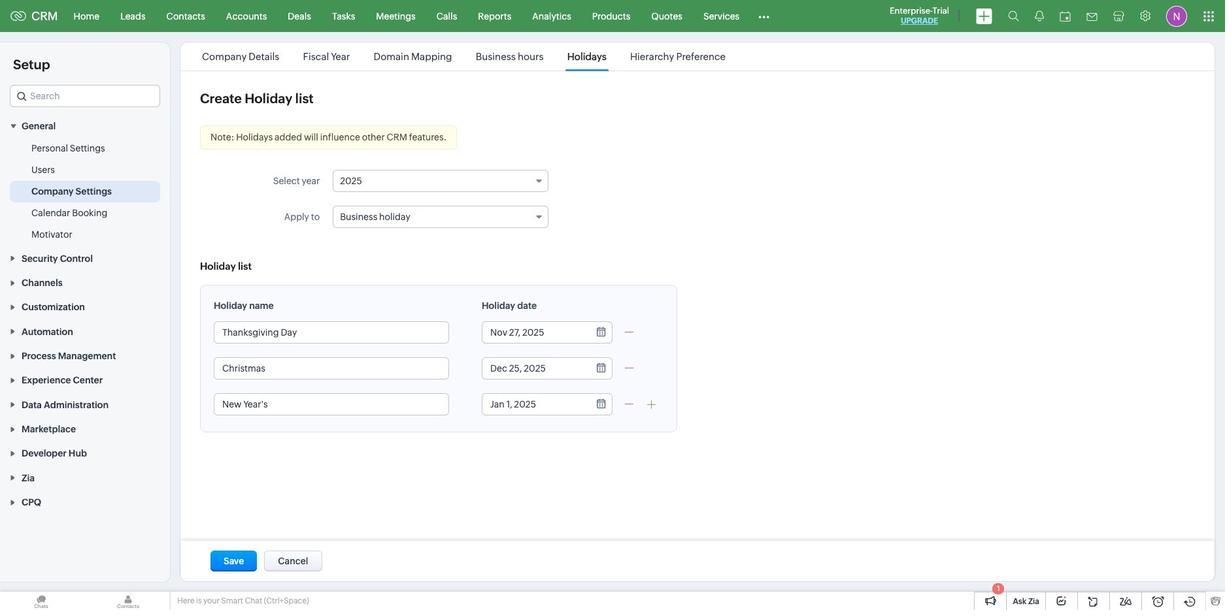 Task type: describe. For each thing, give the bounding box(es) containing it.
MMM d, yyyy text field
[[483, 394, 587, 415]]

2 mmm d, yyyy text field from the top
[[483, 358, 587, 379]]

contacts image
[[87, 592, 169, 611]]

holiday name text field for mmm d, yyyy text box
[[214, 394, 449, 415]]

1 vertical spatial row
[[527, 522, 675, 540]]



Task type: locate. For each thing, give the bounding box(es) containing it.
0 vertical spatial mmm d, yyyy text field
[[483, 322, 587, 343]]

cell
[[571, 462, 589, 479]]

1 vertical spatial mmm d, yyyy text field
[[483, 358, 587, 379]]

holiday name text field down holiday name text box at the bottom of the page
[[214, 394, 449, 415]]

chats image
[[0, 592, 82, 611]]

Holiday name text field
[[214, 322, 449, 343], [214, 394, 449, 415]]

list
[[190, 43, 738, 71]]

1 vertical spatial holiday name text field
[[214, 394, 449, 415]]

MMM d, yyyy text field
[[483, 322, 587, 343], [483, 358, 587, 379]]

0 vertical spatial row
[[571, 462, 589, 479]]

0 vertical spatial holiday name text field
[[214, 322, 449, 343]]

Holiday name text field
[[214, 358, 449, 379]]

region
[[0, 138, 170, 246]]

2 holiday name text field from the top
[[214, 394, 449, 415]]

holiday name text field for 1st mmm d, yyyy text field from the top
[[214, 322, 449, 343]]

1 holiday name text field from the top
[[214, 322, 449, 343]]

row
[[571, 462, 589, 479], [527, 522, 675, 540]]

1 mmm d, yyyy text field from the top
[[483, 322, 587, 343]]

holiday name text field up holiday name text box at the bottom of the page
[[214, 322, 449, 343]]



Task type: vqa. For each thing, say whether or not it's contained in the screenshot.
Chats image
yes



